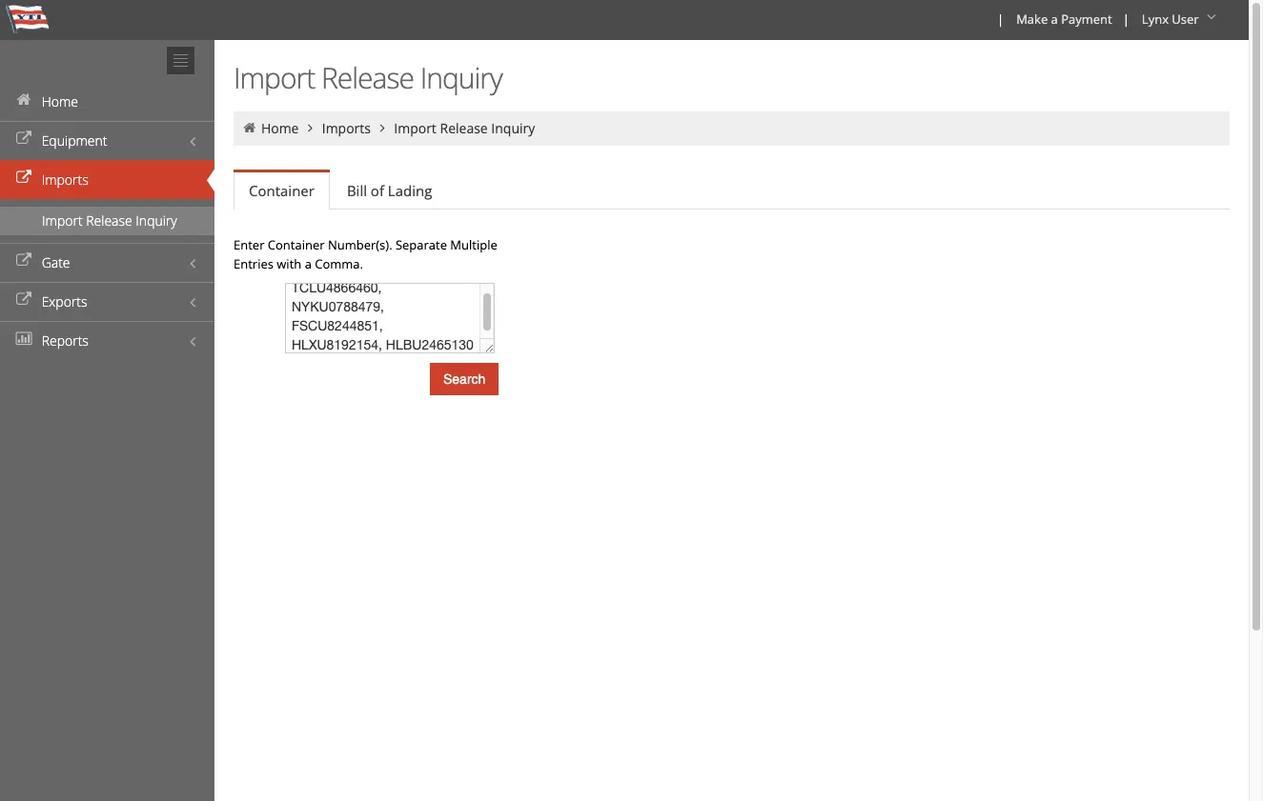 Task type: describe. For each thing, give the bounding box(es) containing it.
2 | from the left
[[1123, 10, 1129, 28]]

lading
[[388, 181, 432, 200]]

lynx user link
[[1133, 0, 1228, 40]]

0 vertical spatial release
[[321, 58, 414, 97]]

of
[[371, 181, 384, 200]]

0 vertical spatial import
[[234, 58, 315, 97]]

import release inquiry for the top import release inquiry link
[[394, 119, 535, 137]]

enter container number(s).  separate multiple entries with a comma.
[[234, 236, 497, 273]]

external link image for gate
[[14, 255, 33, 268]]

enter
[[234, 236, 264, 254]]

gate
[[42, 254, 70, 272]]

0 vertical spatial home
[[42, 92, 78, 111]]

0 vertical spatial container
[[249, 181, 314, 200]]

angle right image
[[302, 121, 319, 134]]

2 horizontal spatial release
[[440, 119, 488, 137]]

separate
[[395, 236, 447, 254]]

comma.
[[315, 255, 363, 273]]

1 horizontal spatial home link
[[261, 119, 299, 137]]

user
[[1172, 10, 1199, 28]]

angle right image
[[374, 121, 391, 134]]

a inside enter container number(s).  separate multiple entries with a comma.
[[305, 255, 312, 273]]

make a payment link
[[1008, 0, 1119, 40]]

container link
[[234, 173, 330, 210]]

payment
[[1061, 10, 1112, 28]]

0 horizontal spatial imports
[[42, 171, 88, 189]]

1 horizontal spatial home
[[261, 119, 299, 137]]

container inside enter container number(s).  separate multiple entries with a comma.
[[268, 236, 325, 254]]

number(s).
[[328, 236, 392, 254]]

import for import release inquiry link to the bottom
[[42, 212, 83, 230]]

bar chart image
[[14, 333, 33, 346]]

external link image for exports
[[14, 294, 33, 307]]

bill
[[347, 181, 367, 200]]

exports link
[[0, 282, 214, 321]]

1 vertical spatial import release inquiry link
[[0, 207, 214, 235]]

multiple
[[450, 236, 497, 254]]

1 horizontal spatial imports
[[322, 119, 371, 137]]



Task type: vqa. For each thing, say whether or not it's contained in the screenshot.
the rightmost |
yes



Task type: locate. For each thing, give the bounding box(es) containing it.
2 vertical spatial inquiry
[[136, 212, 177, 230]]

imports down equipment
[[42, 171, 88, 189]]

inquiry for the top import release inquiry link
[[491, 119, 535, 137]]

2 vertical spatial import
[[42, 212, 83, 230]]

external link image
[[14, 132, 33, 146], [14, 172, 33, 185]]

1 vertical spatial import release inquiry
[[394, 119, 535, 137]]

1 horizontal spatial home image
[[241, 121, 258, 134]]

| left make
[[997, 10, 1004, 28]]

container up enter
[[249, 181, 314, 200]]

lynx
[[1142, 10, 1169, 28]]

2 external link image from the top
[[14, 172, 33, 185]]

import release inquiry up angle right image
[[234, 58, 502, 97]]

a right with
[[305, 255, 312, 273]]

import release inquiry link
[[394, 119, 535, 137], [0, 207, 214, 235]]

make
[[1016, 10, 1048, 28]]

0 horizontal spatial a
[[305, 255, 312, 273]]

1 vertical spatial imports link
[[0, 160, 214, 199]]

0 vertical spatial import release inquiry
[[234, 58, 502, 97]]

|
[[997, 10, 1004, 28], [1123, 10, 1129, 28]]

external link image for imports
[[14, 172, 33, 185]]

2 external link image from the top
[[14, 294, 33, 307]]

1 vertical spatial external link image
[[14, 172, 33, 185]]

1 vertical spatial imports
[[42, 171, 88, 189]]

0 vertical spatial home image
[[14, 93, 33, 107]]

1 external link image from the top
[[14, 255, 33, 268]]

0 horizontal spatial release
[[86, 212, 132, 230]]

0 horizontal spatial import release inquiry link
[[0, 207, 214, 235]]

container up with
[[268, 236, 325, 254]]

release up angle right image
[[321, 58, 414, 97]]

home link
[[0, 82, 214, 121], [261, 119, 299, 137]]

inquiry
[[420, 58, 502, 97], [491, 119, 535, 137], [136, 212, 177, 230]]

1 vertical spatial release
[[440, 119, 488, 137]]

bill of lading
[[347, 181, 432, 200]]

import release inquiry
[[234, 58, 502, 97], [394, 119, 535, 137], [42, 212, 177, 230]]

home left angle right icon
[[261, 119, 299, 137]]

imports link down equipment
[[0, 160, 214, 199]]

1 vertical spatial home image
[[241, 121, 258, 134]]

reports link
[[0, 321, 214, 360]]

2 horizontal spatial import
[[394, 119, 436, 137]]

0 horizontal spatial imports link
[[0, 160, 214, 199]]

0 horizontal spatial home
[[42, 92, 78, 111]]

external link image inside imports link
[[14, 172, 33, 185]]

import up angle right icon
[[234, 58, 315, 97]]

import release inquiry for import release inquiry link to the bottom
[[42, 212, 177, 230]]

bill of lading link
[[332, 172, 447, 210]]

inquiry for import release inquiry link to the bottom
[[136, 212, 177, 230]]

exports
[[42, 293, 87, 311]]

1 vertical spatial inquiry
[[491, 119, 535, 137]]

import release inquiry right angle right image
[[394, 119, 535, 137]]

external link image down equipment 'link'
[[14, 172, 33, 185]]

0 vertical spatial inquiry
[[420, 58, 502, 97]]

1 external link image from the top
[[14, 132, 33, 146]]

entries
[[234, 255, 274, 273]]

import release inquiry link right angle right image
[[394, 119, 535, 137]]

home link left angle right icon
[[261, 119, 299, 137]]

import up gate on the left top of the page
[[42, 212, 83, 230]]

1 horizontal spatial import release inquiry link
[[394, 119, 535, 137]]

search
[[443, 372, 486, 387]]

1 horizontal spatial imports link
[[322, 119, 371, 137]]

0 horizontal spatial |
[[997, 10, 1004, 28]]

gate link
[[0, 243, 214, 282]]

0 horizontal spatial import
[[42, 212, 83, 230]]

home image up equipment 'link'
[[14, 93, 33, 107]]

0 vertical spatial imports
[[322, 119, 371, 137]]

import release inquiry up gate link
[[42, 212, 177, 230]]

0 vertical spatial a
[[1051, 10, 1058, 28]]

1 horizontal spatial import
[[234, 58, 315, 97]]

external link image inside exports link
[[14, 294, 33, 307]]

release right angle right image
[[440, 119, 488, 137]]

import
[[234, 58, 315, 97], [394, 119, 436, 137], [42, 212, 83, 230]]

external link image left equipment
[[14, 132, 33, 146]]

external link image inside gate link
[[14, 255, 33, 268]]

a
[[1051, 10, 1058, 28], [305, 255, 312, 273]]

2 vertical spatial release
[[86, 212, 132, 230]]

home image left angle right icon
[[241, 121, 258, 134]]

home
[[42, 92, 78, 111], [261, 119, 299, 137]]

0 horizontal spatial home link
[[0, 82, 214, 121]]

angle down image
[[1202, 10, 1221, 24]]

release up gate link
[[86, 212, 132, 230]]

0 horizontal spatial home image
[[14, 93, 33, 107]]

search button
[[430, 363, 499, 396]]

imports
[[322, 119, 371, 137], [42, 171, 88, 189]]

imports right angle right icon
[[322, 119, 371, 137]]

home link up equipment
[[0, 82, 214, 121]]

1 vertical spatial home
[[261, 119, 299, 137]]

external link image inside equipment 'link'
[[14, 132, 33, 146]]

0 vertical spatial imports link
[[322, 119, 371, 137]]

0 vertical spatial external link image
[[14, 132, 33, 146]]

1 vertical spatial import
[[394, 119, 436, 137]]

import right angle right image
[[394, 119, 436, 137]]

1 horizontal spatial a
[[1051, 10, 1058, 28]]

external link image
[[14, 255, 33, 268], [14, 294, 33, 307]]

reports
[[42, 332, 89, 350]]

import release inquiry link up gate link
[[0, 207, 214, 235]]

None text field
[[285, 283, 495, 354]]

a right make
[[1051, 10, 1058, 28]]

imports link right angle right icon
[[322, 119, 371, 137]]

1 horizontal spatial |
[[1123, 10, 1129, 28]]

external link image left gate on the left top of the page
[[14, 255, 33, 268]]

equipment link
[[0, 121, 214, 160]]

imports link
[[322, 119, 371, 137], [0, 160, 214, 199]]

1 | from the left
[[997, 10, 1004, 28]]

container
[[249, 181, 314, 200], [268, 236, 325, 254]]

1 vertical spatial container
[[268, 236, 325, 254]]

2 vertical spatial import release inquiry
[[42, 212, 177, 230]]

1 vertical spatial a
[[305, 255, 312, 273]]

1 horizontal spatial release
[[321, 58, 414, 97]]

external link image for equipment
[[14, 132, 33, 146]]

home up equipment
[[42, 92, 78, 111]]

release
[[321, 58, 414, 97], [440, 119, 488, 137], [86, 212, 132, 230]]

0 vertical spatial import release inquiry link
[[394, 119, 535, 137]]

lynx user
[[1142, 10, 1199, 28]]

home image
[[14, 93, 33, 107], [241, 121, 258, 134]]

| left the lynx
[[1123, 10, 1129, 28]]

equipment
[[42, 132, 107, 150]]

0 vertical spatial external link image
[[14, 255, 33, 268]]

make a payment
[[1016, 10, 1112, 28]]

home image inside home link
[[14, 93, 33, 107]]

1 vertical spatial external link image
[[14, 294, 33, 307]]

with
[[277, 255, 301, 273]]

import for the top import release inquiry link
[[394, 119, 436, 137]]

external link image up bar chart icon
[[14, 294, 33, 307]]



